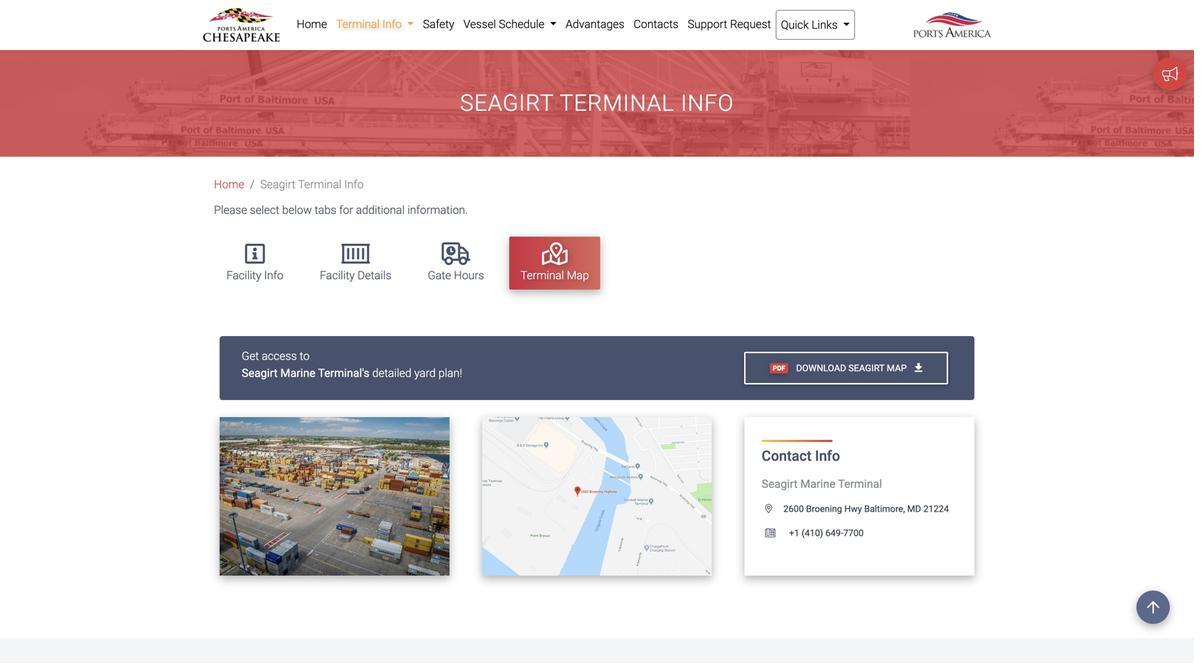 Task type: describe. For each thing, give the bounding box(es) containing it.
2600 broening hwy baltimore, md 21224 link
[[762, 504, 949, 514]]

terminal info
[[336, 17, 405, 31]]

info for facility info
[[264, 269, 284, 282]]

21224
[[924, 504, 949, 514]]

vessel schedule
[[464, 17, 547, 31]]

terminal map link
[[509, 237, 601, 290]]

phone office image
[[766, 529, 787, 538]]

baltimore,
[[865, 504, 905, 514]]

md
[[908, 504, 922, 514]]

get  access to seagirt marine terminal's detailed yard plan!
[[242, 350, 462, 380]]

+1
[[789, 528, 800, 539]]

gate hours
[[428, 269, 484, 282]]

schedule
[[499, 17, 545, 31]]

contact
[[762, 448, 812, 465]]

vessel schedule link
[[459, 10, 561, 38]]

1 vertical spatial home
[[214, 178, 244, 191]]

click to zoom button
[[269, 480, 400, 513]]

get for get  access to seagirt marine terminal's detailed yard plan!
[[242, 350, 259, 363]]

support request link
[[683, 10, 776, 38]]

contact info
[[762, 448, 840, 465]]

1 horizontal spatial home
[[297, 17, 327, 31]]

info for contact info
[[815, 448, 840, 465]]

+1 (410) 649-7700
[[787, 528, 864, 539]]

please select below tabs for additional information.
[[214, 203, 468, 217]]

facility for facility details
[[320, 269, 355, 282]]

get for get directions
[[554, 491, 571, 502]]

detailed
[[372, 367, 412, 380]]

directions image
[[627, 491, 640, 501]]

+1 (410) 649-7700 link
[[762, 528, 864, 539]]

map
[[567, 269, 589, 282]]

to inside get  access to seagirt marine terminal's detailed yard plan!
[[300, 350, 310, 363]]

click
[[293, 491, 318, 502]]

download seagirt map
[[794, 363, 909, 373]]

vessel
[[464, 17, 496, 31]]

seagirt inside get  access to seagirt marine terminal's detailed yard plan!
[[242, 367, 278, 380]]

below
[[282, 203, 312, 217]]

please
[[214, 203, 247, 217]]

request
[[730, 17, 771, 31]]

links
[[812, 18, 838, 32]]

quick links
[[781, 18, 841, 32]]

go to top image
[[1137, 591, 1170, 624]]

gate
[[428, 269, 451, 282]]

contact info tab panel
[[203, 336, 991, 593]]

0 horizontal spatial home link
[[214, 178, 244, 191]]

map marker alt image
[[766, 504, 784, 513]]

7700
[[844, 528, 864, 539]]

tabs
[[315, 203, 337, 217]]

contacts
[[634, 17, 679, 31]]

arrow alt to bottom image
[[915, 363, 923, 373]]

support
[[688, 17, 728, 31]]

pdf
[[773, 364, 786, 372]]



Task type: locate. For each thing, give the bounding box(es) containing it.
facility
[[227, 269, 261, 282], [320, 269, 355, 282]]

marine down access
[[281, 367, 316, 380]]

1 facility from the left
[[227, 269, 261, 282]]

facility down please
[[227, 269, 261, 282]]

download
[[796, 363, 846, 373]]

access
[[262, 350, 297, 363]]

marine inside get  access to seagirt marine terminal's detailed yard plan!
[[281, 367, 316, 380]]

select
[[250, 203, 280, 217]]

facility info
[[227, 269, 284, 282]]

home up please
[[214, 178, 244, 191]]

2 facility from the left
[[320, 269, 355, 282]]

tab list containing facility info
[[208, 230, 992, 297]]

2600 broening hwy baltimore, md 21224
[[784, 504, 949, 514]]

get left directions
[[554, 491, 571, 502]]

support request
[[688, 17, 771, 31]]

yard
[[414, 367, 436, 380]]

0 horizontal spatial to
[[300, 350, 310, 363]]

info inside 'link'
[[382, 17, 402, 31]]

hours
[[454, 269, 484, 282]]

directions
[[573, 491, 625, 502]]

facility details link
[[309, 237, 403, 290]]

1 horizontal spatial facility
[[320, 269, 355, 282]]

details
[[358, 269, 392, 282]]

get directions
[[554, 491, 627, 502]]

0 horizontal spatial home
[[214, 178, 244, 191]]

to right click
[[321, 491, 332, 502]]

get left access
[[242, 350, 259, 363]]

1 vertical spatial get
[[554, 491, 571, 502]]

1 vertical spatial marine
[[801, 477, 836, 491]]

terminal info link
[[332, 10, 419, 38]]

get
[[242, 350, 259, 363], [554, 491, 571, 502]]

tab list
[[208, 230, 992, 297]]

1 horizontal spatial home link
[[292, 10, 332, 38]]

hwy
[[845, 504, 862, 514]]

home left terminal info
[[297, 17, 327, 31]]

to inside button
[[321, 491, 332, 502]]

get inside get directions link
[[554, 491, 571, 502]]

map
[[887, 363, 907, 373]]

marine up broening
[[801, 477, 836, 491]]

terminal map
[[521, 269, 589, 282]]

plan!
[[439, 367, 462, 380]]

home link left terminal info
[[292, 10, 332, 38]]

gate hours link
[[417, 237, 496, 290]]

terminal
[[336, 17, 380, 31], [560, 90, 675, 116], [298, 178, 342, 191], [521, 269, 564, 282], [838, 477, 882, 491]]

0 horizontal spatial facility
[[227, 269, 261, 282]]

0 horizontal spatial seagirt terminal info
[[260, 178, 364, 191]]

marine
[[281, 367, 316, 380], [801, 477, 836, 491]]

home link
[[292, 10, 332, 38], [214, 178, 244, 191]]

click to zoom
[[293, 491, 363, 502]]

quick links link
[[776, 10, 855, 40]]

1 horizontal spatial to
[[321, 491, 332, 502]]

(410)
[[802, 528, 824, 539]]

search plus image
[[363, 491, 376, 501]]

1 vertical spatial seagirt terminal info
[[260, 178, 364, 191]]

safety
[[423, 17, 454, 31]]

broening
[[806, 504, 842, 514]]

terminal inside 'link'
[[336, 17, 380, 31]]

facility for facility info
[[227, 269, 261, 282]]

0 vertical spatial home
[[297, 17, 327, 31]]

home
[[297, 17, 327, 31], [214, 178, 244, 191]]

get inside get  access to seagirt marine terminal's detailed yard plan!
[[242, 350, 259, 363]]

additional
[[356, 203, 405, 217]]

advantages
[[566, 17, 625, 31]]

0 horizontal spatial get
[[242, 350, 259, 363]]

seagirt marine terminal
[[762, 477, 882, 491]]

facility left the details
[[320, 269, 355, 282]]

get directions link
[[530, 480, 665, 513]]

quick
[[781, 18, 809, 32]]

1 horizontal spatial get
[[554, 491, 571, 502]]

1 vertical spatial to
[[321, 491, 332, 502]]

info inside tab panel
[[815, 448, 840, 465]]

seagirt
[[460, 90, 554, 116], [260, 178, 296, 191], [849, 363, 885, 373], [242, 367, 278, 380], [762, 477, 798, 491]]

zoom
[[335, 491, 361, 502]]

facility details
[[320, 269, 392, 282]]

0 vertical spatial home link
[[292, 10, 332, 38]]

0 vertical spatial seagirt terminal info
[[460, 90, 734, 116]]

0 vertical spatial to
[[300, 350, 310, 363]]

home link up please
[[214, 178, 244, 191]]

seagirt terminal info
[[460, 90, 734, 116], [260, 178, 364, 191]]

information.
[[408, 203, 468, 217]]

contacts link
[[629, 10, 683, 38]]

2600
[[784, 504, 804, 514]]

advantages link
[[561, 10, 629, 38]]

1 vertical spatial home link
[[214, 178, 244, 191]]

safety link
[[419, 10, 459, 38]]

to
[[300, 350, 310, 363], [321, 491, 332, 502]]

info for terminal info
[[382, 17, 402, 31]]

info
[[382, 17, 402, 31], [681, 90, 734, 116], [344, 178, 364, 191], [264, 269, 284, 282], [815, 448, 840, 465]]

terminal inside contact info tab panel
[[838, 477, 882, 491]]

facility info link
[[215, 237, 295, 290]]

terminal's
[[318, 367, 370, 380]]

for
[[339, 203, 353, 217]]

to right access
[[300, 350, 310, 363]]

0 horizontal spatial marine
[[281, 367, 316, 380]]

0 vertical spatial get
[[242, 350, 259, 363]]

1 horizontal spatial seagirt terminal info
[[460, 90, 734, 116]]

1 horizontal spatial marine
[[801, 477, 836, 491]]

0 vertical spatial marine
[[281, 367, 316, 380]]

649-
[[826, 528, 844, 539]]



Task type: vqa. For each thing, say whether or not it's contained in the screenshot.
'set'
no



